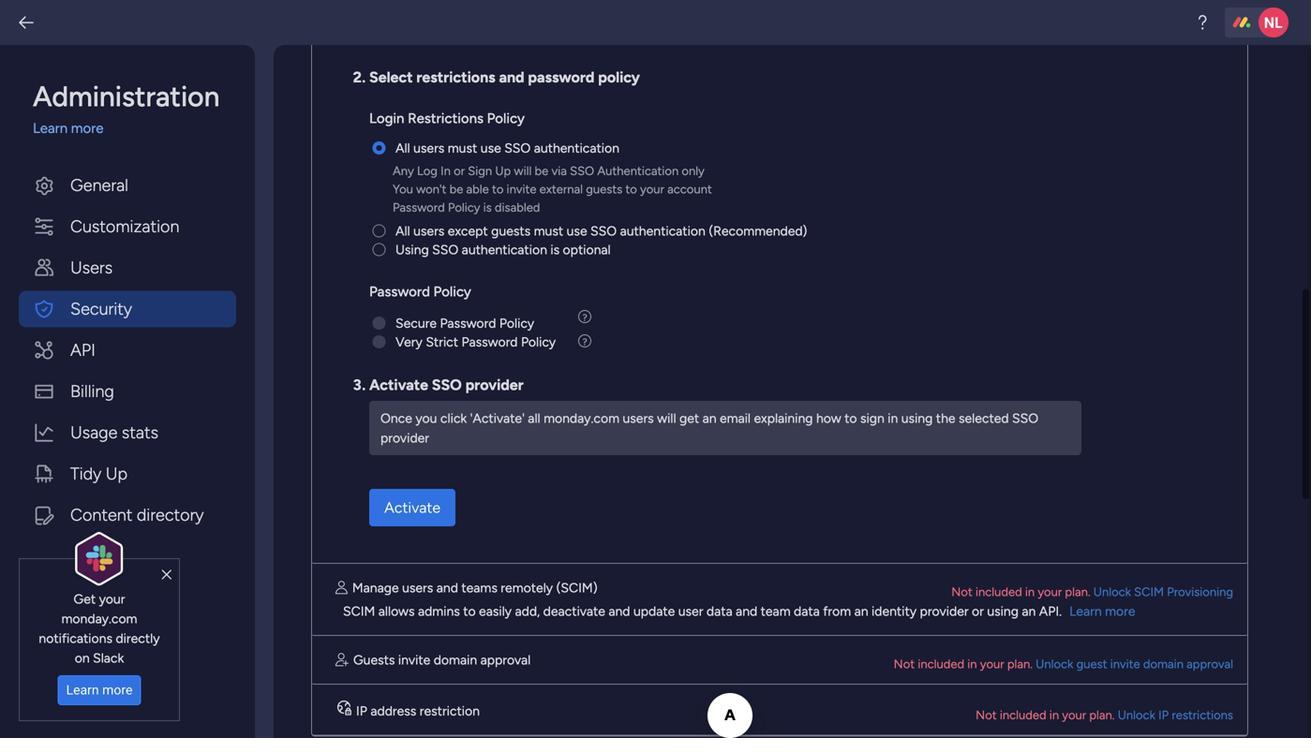Task type: describe. For each thing, give the bounding box(es) containing it.
more inside administration learn more
[[71, 120, 104, 137]]

2 vertical spatial not
[[976, 708, 997, 723]]

customization
[[70, 217, 179, 237]]

0 vertical spatial scim
[[1134, 585, 1164, 600]]

monday.com inside the once you click 'activate' all monday.com users will get an email explaining how to sign in using the selected sso provider
[[544, 411, 620, 427]]

billing
[[70, 382, 114, 402]]

all for all users must use sso authentication
[[396, 140, 410, 156]]

usage stats
[[70, 423, 158, 443]]

will inside the once you click 'activate' all monday.com users will get an email explaining how to sign in using the selected sso provider
[[657, 411, 676, 427]]

1 horizontal spatial approval
[[1187, 657, 1234, 672]]

0 horizontal spatial invite
[[398, 652, 431, 668]]

0 horizontal spatial scim
[[343, 604, 375, 620]]

identity
[[872, 604, 917, 620]]

0 horizontal spatial ip
[[356, 704, 367, 720]]

2 vertical spatial plan.
[[1090, 708, 1115, 723]]

your for manage users and teams remotely (scim)
[[1038, 585, 1062, 600]]

external
[[540, 182, 583, 197]]

activate button
[[369, 489, 456, 527]]

1 vertical spatial use
[[567, 223, 587, 239]]

sso up any log in or sign up will be via sso authentication only you won't be able to invite external guests to your account password policy is disabled at top
[[505, 140, 531, 156]]

will inside any log in or sign up will be via sso authentication only you won't be able to invite external guests to your account password policy is disabled
[[514, 164, 532, 179]]

all users except guests must use sso authentication (recommended)
[[396, 223, 808, 239]]

customization button
[[19, 209, 236, 245]]

remotely
[[501, 580, 553, 596]]

password up very strict password policy
[[440, 315, 496, 331]]

slack
[[93, 650, 124, 666]]

all for all users except guests must use sso authentication (recommended)
[[396, 223, 410, 239]]

not included in your plan. unlock scim provisioning
[[952, 585, 1234, 600]]

restrictions
[[408, 110, 484, 127]]

not included in your plan. unlock ip restrictions
[[976, 708, 1234, 723]]

0 horizontal spatial domain
[[434, 652, 477, 668]]

api
[[70, 340, 96, 360]]

sso inside the once you click 'activate' all monday.com users will get an email explaining how to sign in using the selected sso provider
[[1012, 411, 1039, 427]]

and left password
[[499, 68, 525, 86]]

sign
[[861, 411, 885, 427]]

password down "secure password policy"
[[462, 334, 518, 350]]

an inside the once you click 'activate' all monday.com users will get an email explaining how to sign in using the selected sso provider
[[703, 411, 717, 427]]

you
[[416, 411, 437, 427]]

admins
[[418, 604, 460, 620]]

usage
[[70, 423, 118, 443]]

2 horizontal spatial an
[[1022, 604, 1036, 620]]

users for manage users and teams remotely (scim)
[[402, 580, 433, 596]]

stats
[[122, 423, 158, 443]]

policy up "secure password policy"
[[434, 284, 471, 300]]

guest
[[1077, 657, 1108, 672]]

guests invite domain approval
[[353, 652, 531, 668]]

users button
[[19, 250, 236, 286]]

security button
[[19, 291, 236, 328]]

policy inside any log in or sign up will be via sso authentication only you won't be able to invite external guests to your account password policy is disabled
[[448, 200, 480, 215]]

1 vertical spatial authentication
[[620, 223, 706, 239]]

is inside any log in or sign up will be via sso authentication only you won't be able to invite external guests to your account password policy is disabled
[[483, 200, 492, 215]]

allows
[[379, 604, 415, 620]]

strict
[[426, 334, 458, 350]]

and left update
[[609, 604, 630, 620]]

unlock for approval
[[1036, 657, 1074, 672]]

in
[[441, 164, 451, 179]]

password inside any log in or sign up will be via sso authentication only you won't be able to invite external guests to your account password policy is disabled
[[393, 200, 445, 215]]

very strict password policy
[[396, 334, 556, 350]]

teams
[[462, 580, 498, 596]]

the
[[936, 411, 956, 427]]

users for all users must use sso authentication
[[413, 140, 445, 156]]

up inside button
[[106, 464, 128, 484]]

users inside the once you click 'activate' all monday.com users will get an email explaining how to sign in using the selected sso provider
[[623, 411, 654, 427]]

on
[[75, 650, 90, 666]]

log
[[417, 164, 438, 179]]

1 horizontal spatial domain
[[1144, 657, 1184, 672]]

policy up 'all users must use sso authentication'
[[487, 110, 525, 127]]

login
[[369, 110, 404, 127]]

tidy up button
[[19, 456, 236, 493]]

1 vertical spatial be
[[450, 182, 463, 197]]

your inside the get your monday.com notifications directly on slack
[[99, 591, 125, 607]]

via
[[552, 164, 567, 179]]

any
[[393, 164, 414, 179]]

manage
[[352, 580, 399, 596]]

and up admins
[[437, 580, 458, 596]]

directly
[[116, 631, 160, 647]]

email
[[720, 411, 751, 427]]

restriction
[[420, 704, 480, 720]]

manage users and teams remotely (scim)
[[352, 580, 598, 596]]

disabled
[[495, 200, 540, 215]]

in for ip address restriction
[[1050, 708, 1059, 723]]

usage stats button
[[19, 415, 236, 451]]

activate for activate sso provider
[[369, 376, 428, 394]]

add,
[[515, 604, 540, 620]]

policy left ? ?
[[521, 334, 556, 350]]

learn inside button
[[66, 683, 99, 699]]

won't
[[416, 182, 447, 197]]

users
[[70, 258, 113, 278]]

0 horizontal spatial use
[[481, 140, 501, 156]]

content directory
[[70, 505, 204, 525]]

tidy up
[[70, 464, 128, 484]]

2 vertical spatial unlock
[[1118, 708, 1156, 723]]

1 horizontal spatial or
[[972, 604, 984, 620]]

secure
[[396, 315, 437, 331]]

content directory button
[[19, 497, 236, 534]]

user
[[678, 604, 704, 620]]

get
[[74, 591, 96, 607]]

you
[[393, 182, 413, 197]]

1 vertical spatial must
[[534, 223, 564, 239]]

1 data from the left
[[707, 604, 733, 620]]

all users must use sso authentication
[[396, 140, 620, 156]]

? ?
[[583, 312, 587, 348]]

how
[[817, 411, 842, 427]]

dapulse profile image
[[336, 582, 348, 595]]

learn inside administration learn more
[[33, 120, 68, 137]]

api button
[[19, 332, 236, 369]]

1 horizontal spatial restrictions
[[1172, 708, 1234, 723]]

0 vertical spatial authentication
[[534, 140, 620, 156]]

except
[[448, 223, 488, 239]]

tidy
[[70, 464, 102, 484]]

password up secure
[[369, 284, 430, 300]]

api.
[[1039, 604, 1062, 620]]

address
[[371, 704, 417, 720]]

0 horizontal spatial must
[[448, 140, 477, 156]]

very
[[396, 334, 423, 350]]

security
[[70, 299, 132, 319]]

not for approval
[[894, 657, 915, 672]]



Task type: vqa. For each thing, say whether or not it's contained in the screenshot.
be to the top
yes



Task type: locate. For each thing, give the bounding box(es) containing it.
update
[[634, 604, 675, 620]]

1 vertical spatial learn
[[1070, 604, 1102, 620]]

invite right guest
[[1111, 657, 1141, 672]]

2 vertical spatial included
[[1000, 708, 1047, 723]]

0 vertical spatial up
[[495, 164, 511, 179]]

users up using
[[413, 223, 445, 239]]

select restrictions and password policy
[[369, 68, 640, 86]]

must up in
[[448, 140, 477, 156]]

1 vertical spatial is
[[551, 242, 560, 258]]

provider
[[466, 376, 524, 394], [381, 430, 429, 446], [920, 604, 969, 620]]

1 vertical spatial provider
[[381, 430, 429, 446]]

to inside the once you click 'activate' all monday.com users will get an email explaining how to sign in using the selected sso provider
[[845, 411, 857, 427]]

0 horizontal spatial using
[[902, 411, 933, 427]]

users up log
[[413, 140, 445, 156]]

ip
[[356, 704, 367, 720], [1159, 708, 1169, 723]]

1 horizontal spatial is
[[551, 242, 560, 258]]

administration
[[33, 80, 220, 113]]

approval down easily
[[481, 652, 531, 668]]

2 data from the left
[[794, 604, 820, 620]]

notifications
[[39, 631, 112, 647]]

1 vertical spatial monday.com
[[61, 611, 137, 627]]

easily
[[479, 604, 512, 620]]

learn more button
[[58, 676, 141, 706]]

login restrictions policy
[[369, 110, 525, 127]]

billing button
[[19, 374, 236, 410]]

unlock
[[1094, 585, 1131, 600], [1036, 657, 1074, 672], [1118, 708, 1156, 723]]

0 horizontal spatial be
[[450, 182, 463, 197]]

learn down administration
[[33, 120, 68, 137]]

use up optional
[[567, 223, 587, 239]]

1 horizontal spatial provider
[[466, 376, 524, 394]]

learn more link for scim allows admins to easily add, deactivate and update user data and team data from an identity provider or using an api.
[[1070, 604, 1136, 620]]

will
[[514, 164, 532, 179], [657, 411, 676, 427]]

monday.com
[[544, 411, 620, 427], [61, 611, 137, 627]]

users left the get
[[623, 411, 654, 427]]

and
[[499, 68, 525, 86], [437, 580, 458, 596], [609, 604, 630, 620], [736, 604, 758, 620]]

select
[[369, 68, 413, 86]]

your for ip address restriction
[[1062, 708, 1087, 723]]

1 horizontal spatial data
[[794, 604, 820, 620]]

from
[[823, 604, 851, 620]]

provider right identity
[[920, 604, 969, 620]]

0 horizontal spatial or
[[454, 164, 465, 179]]

explaining
[[754, 411, 813, 427]]

approval
[[481, 652, 531, 668], [1187, 657, 1234, 672]]

unlock left guest
[[1036, 657, 1074, 672]]

is left optional
[[551, 242, 560, 258]]

activate up 'once'
[[369, 376, 428, 394]]

click
[[441, 411, 467, 427]]

learn more link
[[33, 118, 236, 139], [1070, 604, 1136, 620]]

more down slack
[[102, 683, 133, 699]]

must down disabled
[[534, 223, 564, 239]]

unlock for teams
[[1094, 585, 1131, 600]]

an right from
[[855, 604, 869, 620]]

(scim)
[[556, 580, 598, 596]]

2 horizontal spatial not
[[976, 708, 997, 723]]

sso right selected at right
[[1012, 411, 1039, 427]]

in for manage users and teams remotely (scim)
[[1025, 585, 1035, 600]]

activate up manage
[[384, 499, 441, 517]]

help image
[[1193, 13, 1212, 32]]

using left api.
[[987, 604, 1019, 620]]

provider up the 'activate'
[[466, 376, 524, 394]]

1 vertical spatial guests
[[491, 223, 531, 239]]

1 vertical spatial or
[[972, 604, 984, 620]]

ip address restriction
[[356, 704, 480, 720]]

1 vertical spatial activate
[[384, 499, 441, 517]]

scim left provisioning
[[1134, 585, 1164, 600]]

up right the tidy
[[106, 464, 128, 484]]

learn more
[[66, 683, 133, 699]]

learn more link down not included in your plan. unlock scim provisioning
[[1070, 604, 1136, 620]]

2 horizontal spatial provider
[[920, 604, 969, 620]]

be left via
[[535, 164, 549, 179]]

will down 'all users must use sso authentication'
[[514, 164, 532, 179]]

1 horizontal spatial will
[[657, 411, 676, 427]]

to left sign
[[845, 411, 857, 427]]

plan. for approval
[[1008, 657, 1033, 672]]

included
[[976, 585, 1022, 600], [918, 657, 965, 672], [1000, 708, 1047, 723]]

users for all users except guests must use sso authentication (recommended)
[[413, 223, 445, 239]]

general button
[[19, 167, 236, 204]]

0 vertical spatial unlock
[[1094, 585, 1131, 600]]

0 horizontal spatial will
[[514, 164, 532, 179]]

once you click 'activate' all monday.com users will get an email explaining how to sign in using the selected sso provider
[[381, 411, 1039, 446]]

2 ? from the top
[[583, 337, 587, 348]]

more down administration
[[71, 120, 104, 137]]

sso down except in the left top of the page
[[432, 242, 459, 258]]

not for teams
[[952, 585, 973, 600]]

all up any at left top
[[396, 140, 410, 156]]

1 horizontal spatial use
[[567, 223, 587, 239]]

authentication
[[534, 140, 620, 156], [620, 223, 706, 239], [462, 242, 547, 258]]

0 horizontal spatial provider
[[381, 430, 429, 446]]

0 vertical spatial must
[[448, 140, 477, 156]]

0 vertical spatial all
[[396, 140, 410, 156]]

2 vertical spatial learn
[[66, 683, 99, 699]]

provider inside the once you click 'activate' all monday.com users will get an email explaining how to sign in using the selected sso provider
[[381, 430, 429, 446]]

get your monday.com notifications directly on slack
[[39, 591, 160, 666]]

1 horizontal spatial using
[[987, 604, 1019, 620]]

0 vertical spatial learn
[[33, 120, 68, 137]]

restrictions up login restrictions policy
[[417, 68, 496, 86]]

team
[[761, 604, 791, 620]]

1 horizontal spatial not
[[952, 585, 973, 600]]

learn more link for administration
[[33, 118, 236, 139]]

password
[[528, 68, 595, 86]]

plan. for teams
[[1065, 585, 1091, 600]]

authentication up via
[[534, 140, 620, 156]]

0 vertical spatial use
[[481, 140, 501, 156]]

any log in or sign up will be via sso authentication only you won't be able to invite external guests to your account password policy is disabled
[[393, 164, 712, 215]]

noah lott image
[[1259, 7, 1289, 37]]

policy up very strict password policy
[[500, 315, 534, 331]]

0 vertical spatial using
[[902, 411, 933, 427]]

0 vertical spatial is
[[483, 200, 492, 215]]

sso up click
[[432, 376, 462, 394]]

content
[[70, 505, 132, 525]]

an right the get
[[703, 411, 717, 427]]

authentication down except in the left top of the page
[[462, 242, 547, 258]]

included for approval
[[918, 657, 965, 672]]

domain up restriction
[[434, 652, 477, 668]]

0 vertical spatial included
[[976, 585, 1022, 600]]

up inside any log in or sign up will be via sso authentication only you won't be able to invite external guests to your account password policy is disabled
[[495, 164, 511, 179]]

ip down unlock guest invite domain approval link
[[1159, 708, 1169, 723]]

plan. down guest
[[1090, 708, 1115, 723]]

invite inside any log in or sign up will be via sso authentication only you won't be able to invite external guests to your account password policy is disabled
[[507, 182, 537, 197]]

account
[[668, 182, 712, 197]]

v2 surface invite image
[[336, 654, 349, 667]]

your inside any log in or sign up will be via sso authentication only you won't be able to invite external guests to your account password policy is disabled
[[640, 182, 665, 197]]

1 horizontal spatial guests
[[586, 182, 623, 197]]

not included in your plan. unlock guest invite domain approval
[[894, 657, 1234, 672]]

unlock guest invite domain approval link
[[1036, 657, 1234, 672]]

1 vertical spatial learn more link
[[1070, 604, 1136, 620]]

scim
[[1134, 585, 1164, 600], [343, 604, 375, 620]]

in inside the once you click 'activate' all monday.com users will get an email explaining how to sign in using the selected sso provider
[[888, 411, 898, 427]]

unlock ip restrictions link
[[1118, 708, 1234, 723]]

use up sign
[[481, 140, 501, 156]]

your
[[640, 182, 665, 197], [1038, 585, 1062, 600], [99, 591, 125, 607], [980, 657, 1005, 672], [1062, 708, 1087, 723]]

1 all from the top
[[396, 140, 410, 156]]

an left api.
[[1022, 604, 1036, 620]]

2 vertical spatial provider
[[920, 604, 969, 620]]

0 horizontal spatial not
[[894, 657, 915, 672]]

1 ? from the top
[[583, 312, 587, 323]]

invite up disabled
[[507, 182, 537, 197]]

activate inside button
[[384, 499, 441, 517]]

1 horizontal spatial must
[[534, 223, 564, 239]]

up right sign
[[495, 164, 511, 179]]

or left api.
[[972, 604, 984, 620]]

data left from
[[794, 604, 820, 620]]

0 horizontal spatial up
[[106, 464, 128, 484]]

(recommended)
[[709, 223, 808, 239]]

sign
[[468, 164, 492, 179]]

all up using
[[396, 223, 410, 239]]

1 horizontal spatial an
[[855, 604, 869, 620]]

using left the on the bottom of page
[[902, 411, 933, 427]]

1 horizontal spatial invite
[[507, 182, 537, 197]]

policy
[[598, 68, 640, 86]]

policy
[[487, 110, 525, 127], [448, 200, 480, 215], [434, 284, 471, 300], [500, 315, 534, 331], [521, 334, 556, 350]]

all
[[528, 411, 541, 427]]

password down won't
[[393, 200, 445, 215]]

1 vertical spatial more
[[1105, 604, 1136, 620]]

0 horizontal spatial restrictions
[[417, 68, 496, 86]]

data right user at the bottom
[[707, 604, 733, 620]]

activate
[[369, 376, 428, 394], [384, 499, 441, 517]]

1 vertical spatial unlock
[[1036, 657, 1074, 672]]

policy down "able"
[[448, 200, 480, 215]]

1 vertical spatial will
[[657, 411, 676, 427]]

users up allows
[[402, 580, 433, 596]]

sso right via
[[570, 164, 594, 179]]

1 vertical spatial plan.
[[1008, 657, 1033, 672]]

or inside any log in or sign up will be via sso authentication only you won't be able to invite external guests to your account password policy is disabled
[[454, 164, 465, 179]]

1 horizontal spatial learn more link
[[1070, 604, 1136, 620]]

in
[[888, 411, 898, 427], [1025, 585, 1035, 600], [968, 657, 977, 672], [1050, 708, 1059, 723]]

guests down authentication
[[586, 182, 623, 197]]

ip left 'address'
[[356, 704, 367, 720]]

restrictions down unlock guest invite domain approval link
[[1172, 708, 1234, 723]]

optional
[[563, 242, 611, 258]]

2 vertical spatial more
[[102, 683, 133, 699]]

0 vertical spatial restrictions
[[417, 68, 496, 86]]

sso
[[505, 140, 531, 156], [570, 164, 594, 179], [591, 223, 617, 239], [432, 242, 459, 258], [432, 376, 462, 394], [1012, 411, 1039, 427]]

learn
[[33, 120, 68, 137], [1070, 604, 1102, 620], [66, 683, 99, 699]]

0 horizontal spatial approval
[[481, 652, 531, 668]]

0 vertical spatial monday.com
[[544, 411, 620, 427]]

provider down 'once'
[[381, 430, 429, 446]]

scim down manage
[[343, 604, 375, 620]]

password policy
[[369, 284, 471, 300]]

unlock scim provisioning link
[[1094, 585, 1234, 600]]

users
[[413, 140, 445, 156], [413, 223, 445, 239], [623, 411, 654, 427], [402, 580, 433, 596]]

provisioning
[[1167, 585, 1234, 600]]

invite right guests
[[398, 652, 431, 668]]

be down in
[[450, 182, 463, 197]]

guests
[[353, 652, 395, 668]]

0 horizontal spatial data
[[707, 604, 733, 620]]

unlock up guest
[[1094, 585, 1131, 600]]

more inside button
[[102, 683, 133, 699]]

0 horizontal spatial monday.com
[[61, 611, 137, 627]]

2 vertical spatial authentication
[[462, 242, 547, 258]]

0 vertical spatial plan.
[[1065, 585, 1091, 600]]

monday.com down get
[[61, 611, 137, 627]]

1 vertical spatial using
[[987, 604, 1019, 620]]

to down authentication
[[626, 182, 637, 197]]

monday.com right all
[[544, 411, 620, 427]]

0 vertical spatial not
[[952, 585, 973, 600]]

more down not included in your plan. unlock scim provisioning
[[1105, 604, 1136, 620]]

0 horizontal spatial is
[[483, 200, 492, 215]]

1 horizontal spatial ip
[[1159, 708, 1169, 723]]

1 vertical spatial ?
[[583, 337, 587, 348]]

1 vertical spatial not
[[894, 657, 915, 672]]

monday.com inside the get your monday.com notifications directly on slack
[[61, 611, 137, 627]]

back to workspace image
[[17, 13, 36, 32]]

1 horizontal spatial scim
[[1134, 585, 1164, 600]]

to right "able"
[[492, 182, 504, 197]]

authentication
[[597, 164, 679, 179]]

learn down not included in your plan. unlock scim provisioning
[[1070, 604, 1102, 620]]

administration learn more
[[33, 80, 220, 137]]

learn down on
[[66, 683, 99, 699]]

plan. left guest
[[1008, 657, 1033, 672]]

to down manage users and teams remotely (scim)
[[463, 604, 476, 620]]

is down "able"
[[483, 200, 492, 215]]

in for guests invite domain approval
[[968, 657, 977, 672]]

more
[[71, 120, 104, 137], [1105, 604, 1136, 620], [102, 683, 133, 699]]

sso inside any log in or sign up will be via sso authentication only you won't be able to invite external guests to your account password policy is disabled
[[570, 164, 594, 179]]

1 horizontal spatial monday.com
[[544, 411, 620, 427]]

an
[[703, 411, 717, 427], [855, 604, 869, 620], [1022, 604, 1036, 620]]

0 horizontal spatial an
[[703, 411, 717, 427]]

guests inside any log in or sign up will be via sso authentication only you won't be able to invite external guests to your account password policy is disabled
[[586, 182, 623, 197]]

unlock down unlock guest invite domain approval link
[[1118, 708, 1156, 723]]

activate for activate
[[384, 499, 441, 517]]

included for teams
[[976, 585, 1022, 600]]

activate sso provider
[[369, 376, 524, 394]]

'activate'
[[470, 411, 525, 427]]

your for guests invite domain approval
[[980, 657, 1005, 672]]

0 vertical spatial guests
[[586, 182, 623, 197]]

1 horizontal spatial up
[[495, 164, 511, 179]]

0 vertical spatial provider
[[466, 376, 524, 394]]

will left the get
[[657, 411, 676, 427]]

once
[[381, 411, 412, 427]]

domain up unlock ip restrictions link
[[1144, 657, 1184, 672]]

authentication down account
[[620, 223, 706, 239]]

directory
[[137, 505, 204, 525]]

sso up optional
[[591, 223, 617, 239]]

1 vertical spatial scim
[[343, 604, 375, 620]]

using inside the once you click 'activate' all monday.com users will get an email explaining how to sign in using the selected sso provider
[[902, 411, 933, 427]]

0 vertical spatial activate
[[369, 376, 428, 394]]

guests up "using sso authentication is optional"
[[491, 223, 531, 239]]

using sso authentication is optional
[[396, 242, 611, 258]]

general
[[70, 175, 128, 195]]

0 vertical spatial or
[[454, 164, 465, 179]]

1 vertical spatial included
[[918, 657, 965, 672]]

0 horizontal spatial guests
[[491, 223, 531, 239]]

plan. up guest
[[1065, 585, 1091, 600]]

dapulse x slim image
[[162, 567, 172, 584]]

0 vertical spatial more
[[71, 120, 104, 137]]

1 vertical spatial all
[[396, 223, 410, 239]]

or right in
[[454, 164, 465, 179]]

all
[[396, 140, 410, 156], [396, 223, 410, 239]]

1 horizontal spatial be
[[535, 164, 549, 179]]

be
[[535, 164, 549, 179], [450, 182, 463, 197]]

2 all from the top
[[396, 223, 410, 239]]

0 horizontal spatial learn more link
[[33, 118, 236, 139]]

only
[[682, 164, 705, 179]]

0 vertical spatial be
[[535, 164, 549, 179]]

scim allows admins to easily add, deactivate and update user data and team data from an identity provider or using an api. learn more
[[343, 604, 1136, 620]]

learn more link down administration
[[33, 118, 236, 139]]

and left the team
[[736, 604, 758, 620]]

0 vertical spatial ?
[[583, 312, 587, 323]]

approval up unlock ip restrictions link
[[1187, 657, 1234, 672]]

selected
[[959, 411, 1009, 427]]

1 vertical spatial up
[[106, 464, 128, 484]]

0 vertical spatial will
[[514, 164, 532, 179]]

2 horizontal spatial invite
[[1111, 657, 1141, 672]]

invite
[[507, 182, 537, 197], [398, 652, 431, 668], [1111, 657, 1141, 672]]



